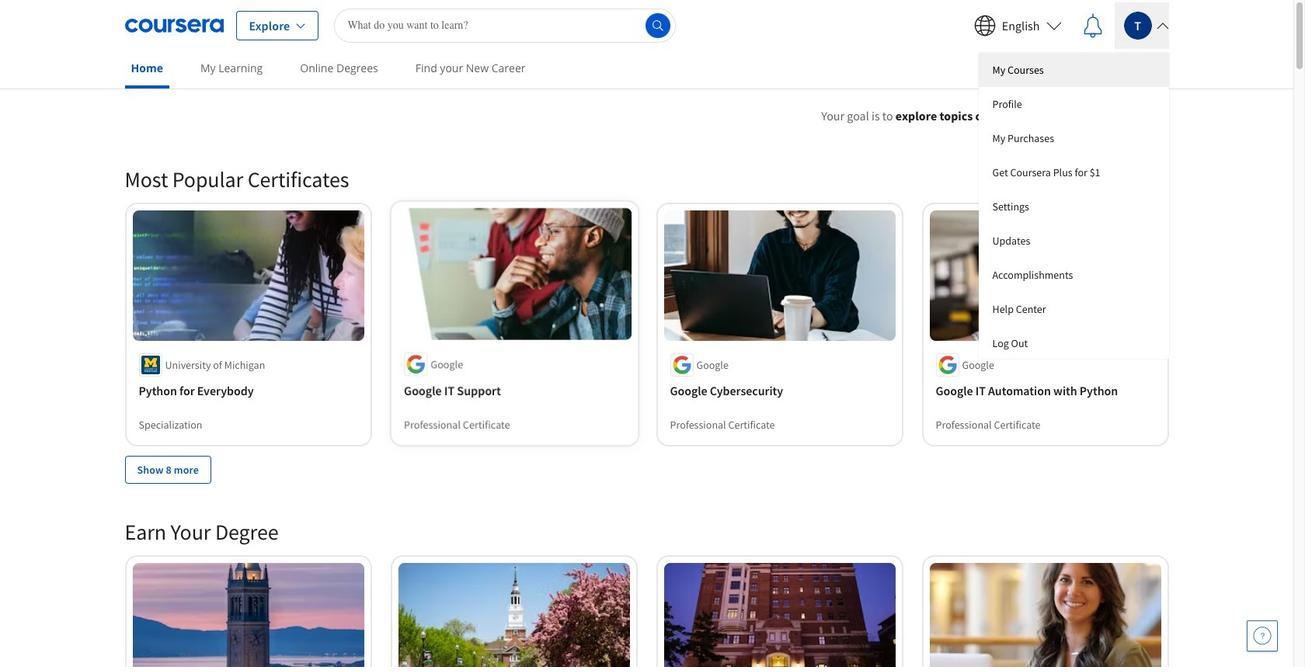 Task type: locate. For each thing, give the bounding box(es) containing it.
menu
[[978, 52, 1169, 358]]

coursera image
[[125, 13, 223, 38]]

None search field
[[334, 8, 676, 42]]

region
[[739, 128, 1244, 282]]

most popular certificates collection element
[[115, 141, 1178, 509]]

What do you want to learn? text field
[[334, 8, 676, 42]]



Task type: describe. For each thing, give the bounding box(es) containing it.
earn your degree collection element
[[115, 493, 1178, 667]]

help center image
[[1253, 627, 1272, 646]]



Task type: vqa. For each thing, say whether or not it's contained in the screenshot.
Earn Your Degree Collection ELEMENT
yes



